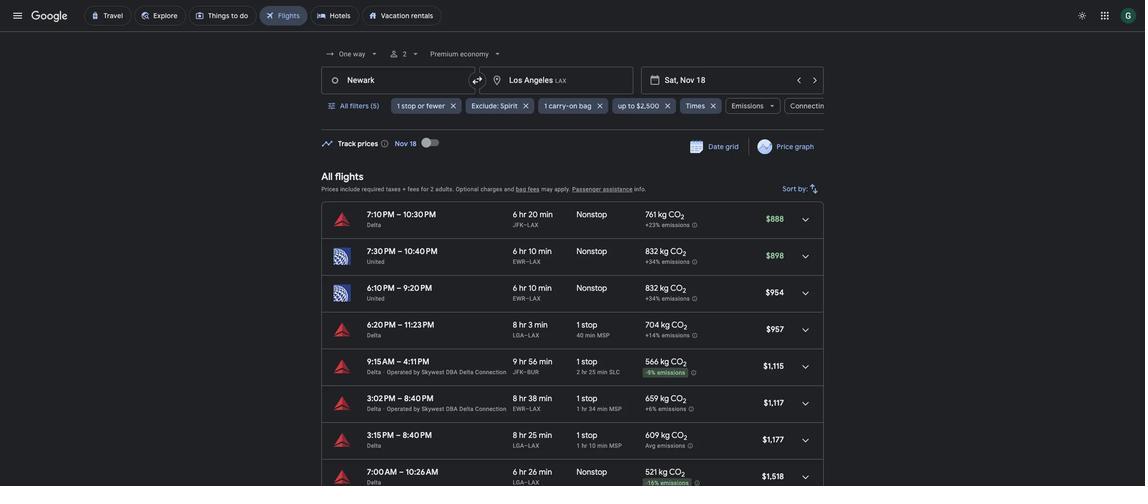 Task type: vqa. For each thing, say whether or not it's contained in the screenshot.


Task type: locate. For each thing, give the bounding box(es) containing it.
+34% down the +23%
[[646, 259, 660, 266]]

emissions up the 704 kg co 2
[[662, 296, 690, 302]]

learn more about tracked prices image
[[380, 139, 389, 148]]

nonstop flight. element
[[577, 210, 607, 221], [577, 247, 607, 258], [577, 284, 607, 295], [577, 468, 607, 479]]

lax down total duration 8 hr 25 min. "element"
[[528, 443, 540, 450]]

lga inside 8 hr 3 min lga – lax
[[513, 332, 524, 339]]

0 vertical spatial by
[[414, 369, 420, 376]]

1 ewr from the top
[[513, 259, 526, 266]]

7:30 pm
[[367, 247, 396, 257]]

lga down total duration 8 hr 25 min. "element"
[[513, 443, 524, 450]]

leaves newark liberty international airport at 7:30 pm on saturday, november 18 and arrives at los angeles international airport at 10:40 pm on saturday, november 18. element
[[367, 247, 438, 257]]

3 ewr from the top
[[513, 406, 526, 413]]

1 8 from the top
[[513, 321, 517, 330]]

hr inside 1 stop 1 hr 34 min msp
[[582, 406, 587, 413]]

nov
[[395, 139, 408, 148]]

bag right on
[[579, 102, 592, 110]]

Departure time: 6:20 PM. text field
[[367, 321, 396, 330]]

25 down 8 hr 38 min ewr – lax
[[529, 431, 537, 441]]

co
[[669, 210, 681, 220], [671, 247, 683, 257], [671, 284, 683, 294], [672, 321, 684, 330], [671, 357, 683, 367], [671, 394, 683, 404], [672, 431, 684, 441], [669, 468, 682, 478]]

2 for $1,117
[[683, 397, 687, 406]]

all inside main content
[[321, 171, 333, 183]]

0 vertical spatial bag
[[579, 102, 592, 110]]

hr left 26
[[519, 468, 527, 478]]

1 nonstop flight. element from the top
[[577, 210, 607, 221]]

layover (1 of 1) is a 1 hr 10 min layover at minneapolis–saint paul international airport in minneapolis. element
[[577, 442, 641, 450]]

10 up 3
[[529, 284, 537, 294]]

3 8 from the top
[[513, 431, 517, 441]]

9%
[[648, 370, 656, 377]]

total duration 6 hr 10 min. element
[[513, 247, 577, 258], [513, 284, 577, 295]]

2 832 kg co 2 from the top
[[646, 284, 686, 295]]

2 vertical spatial 8
[[513, 431, 517, 441]]

2 united from the top
[[367, 295, 385, 302]]

1 by from the top
[[414, 369, 420, 376]]

operated
[[387, 369, 412, 376], [387, 406, 412, 413]]

2 nonstop flight. element from the top
[[577, 247, 607, 258]]

lax for 10:30 pm
[[528, 222, 539, 229]]

25 inside the '1 stop 2 hr 25 min slc'
[[589, 369, 596, 376]]

$1,115
[[764, 362, 784, 372]]

704 kg co 2
[[646, 321, 688, 332]]

hr down 8 hr 38 min ewr – lax
[[519, 431, 527, 441]]

3 6 from the top
[[513, 284, 517, 294]]

kg up the 704 kg co 2
[[660, 284, 669, 294]]

lax for 10:40 pm
[[530, 259, 541, 266]]

18
[[410, 139, 417, 148]]

flight details. leaves john f. kennedy international airport at 7:10 pm on saturday, november 18 and arrives at los angeles international airport at 10:30 pm on saturday, november 18. image
[[794, 208, 818, 232]]

0 vertical spatial 832 kg co 2
[[646, 247, 686, 258]]

co inside 609 kg co 2
[[672, 431, 684, 441]]

4 1 stop flight. element from the top
[[577, 431, 598, 442]]

1 skywest from the top
[[422, 369, 444, 376]]

0 horizontal spatial 25
[[529, 431, 537, 441]]

msp right 34
[[609, 406, 622, 413]]

1 stop 40 min msp
[[577, 321, 610, 339]]

10 for 9:20 pm
[[529, 284, 537, 294]]

min inside '8 hr 25 min lga – lax'
[[539, 431, 552, 441]]

co up +14% emissions
[[672, 321, 684, 330]]

or
[[418, 102, 425, 110]]

8 inside 8 hr 3 min lga – lax
[[513, 321, 517, 330]]

kg inside 521 kg co 2
[[659, 468, 668, 478]]

ewr down total duration 8 hr 38 min. element
[[513, 406, 526, 413]]

kg for $1,117
[[661, 394, 669, 404]]

track
[[338, 139, 356, 148]]

hr up 8 hr 3 min lga – lax
[[519, 284, 527, 294]]

kg
[[658, 210, 667, 220], [660, 247, 669, 257], [660, 284, 669, 294], [661, 321, 670, 330], [661, 357, 669, 367], [661, 394, 669, 404], [661, 431, 670, 441], [659, 468, 668, 478]]

7:30 pm – 10:40 pm united
[[367, 247, 438, 266]]

6 hr 10 min ewr – lax up 3
[[513, 284, 552, 302]]

8:40 pm right 3:15 pm
[[403, 431, 432, 441]]

1 lga from the top
[[513, 332, 524, 339]]

hr left 38 at the left
[[519, 394, 527, 404]]

1 stop 1 hr 10 min msp
[[577, 431, 622, 450]]

6 hr 10 min ewr – lax down 6 hr 20 min jfk – lax
[[513, 247, 552, 266]]

fees right +
[[408, 186, 420, 193]]

lax down 20
[[528, 222, 539, 229]]

date
[[709, 142, 724, 151]]

connection
[[475, 369, 507, 376], [475, 406, 507, 413]]

$888
[[766, 214, 784, 224]]

2 inside 566 kg co 2
[[683, 360, 687, 369]]

8 for 8 hr 3 min
[[513, 321, 517, 330]]

2 6 hr 10 min ewr – lax from the top
[[513, 284, 552, 302]]

1 connection from the top
[[475, 369, 507, 376]]

832 for $954
[[646, 284, 658, 294]]

lga inside '8 hr 25 min lga – lax'
[[513, 443, 524, 450]]

0 vertical spatial connection
[[475, 369, 507, 376]]

1 inside the '1 stop 2 hr 25 min slc'
[[577, 357, 580, 367]]

2 for $954
[[683, 287, 686, 295]]

0 horizontal spatial fees
[[408, 186, 420, 193]]

– inside 9 hr 56 min jfk – bur
[[524, 369, 528, 376]]

grid
[[726, 142, 739, 151]]

0 vertical spatial 832
[[646, 247, 658, 257]]

$898
[[766, 251, 784, 261]]

7:10 pm – 10:30 pm delta
[[367, 210, 436, 229]]

2 skywest from the top
[[422, 406, 444, 413]]

2 inside the 704 kg co 2
[[684, 324, 688, 332]]

2 for $1,518
[[682, 471, 685, 479]]

832 kg co 2 up the 704 kg co 2
[[646, 284, 686, 295]]

lax down 38 at the left
[[530, 406, 541, 413]]

566
[[646, 357, 659, 367]]

co inside 659 kg co 2
[[671, 394, 683, 404]]

msp inside 1 stop 1 hr 34 min msp
[[609, 406, 622, 413]]

leaves john f. kennedy international airport at 7:10 pm on saturday, november 18 and arrives at los angeles international airport at 10:30 pm on saturday, november 18. element
[[367, 210, 436, 220]]

nonstop for 10:30 pm
[[577, 210, 607, 220]]

all left filters
[[340, 102, 348, 110]]

kg inside 566 kg co 2
[[661, 357, 669, 367]]

0 vertical spatial 6 hr 10 min ewr – lax
[[513, 247, 552, 266]]

emissions down 659 kg co 2
[[659, 406, 687, 413]]

0 vertical spatial msp
[[597, 332, 610, 339]]

co for $898
[[671, 247, 683, 257]]

1 vertical spatial jfk
[[513, 369, 524, 376]]

8:40 pm up 8:40 pm text box
[[404, 394, 434, 404]]

521 kg co 2
[[646, 468, 685, 479]]

2 operated from the top
[[387, 406, 412, 413]]

stop inside 1 stop 40 min msp
[[582, 321, 598, 330]]

nonstop for 10:40 pm
[[577, 247, 607, 257]]

0 vertical spatial 8
[[513, 321, 517, 330]]

1 stop 1 hr 34 min msp
[[577, 394, 622, 413]]

1 stop flight. element down 34
[[577, 431, 598, 442]]

0 vertical spatial all
[[340, 102, 348, 110]]

2 inside popup button
[[403, 50, 407, 58]]

– inside 8 hr 3 min lga – lax
[[524, 332, 528, 339]]

$957
[[767, 325, 784, 335]]

1 vertical spatial all
[[321, 171, 333, 183]]

stop up layover (1 of 1) is a 1 hr 10 min layover at minneapolis–saint paul international airport in minneapolis. element
[[582, 431, 598, 441]]

1 vertical spatial 6 hr 10 min ewr – lax
[[513, 284, 552, 302]]

888 US dollars text field
[[766, 214, 784, 224]]

1 operated by skywest dba delta connection from the top
[[387, 369, 507, 376]]

25
[[589, 369, 596, 376], [529, 431, 537, 441]]

1 for 1 carry-on bag
[[544, 102, 547, 110]]

min right 56
[[539, 357, 553, 367]]

ewr for 9:20 pm
[[513, 295, 526, 302]]

832 kg co 2 down +23% emissions
[[646, 247, 686, 258]]

co inside the 704 kg co 2
[[672, 321, 684, 330]]

min down layover (1 of 1) is a 1 hr 34 min layover at minneapolis–saint paul international airport in minneapolis. element at the right bottom of the page
[[598, 443, 608, 450]]

2 6 from the top
[[513, 247, 517, 257]]

0 vertical spatial +34%
[[646, 259, 660, 266]]

1 vertical spatial united
[[367, 295, 385, 302]]

co up avg emissions at the bottom
[[672, 431, 684, 441]]

25 left slc
[[589, 369, 596, 376]]

1 carry-on bag button
[[539, 94, 608, 118]]

msp right the 40
[[597, 332, 610, 339]]

2 inside 659 kg co 2
[[683, 397, 687, 406]]

2 832 from the top
[[646, 284, 658, 294]]

7:10 pm
[[367, 210, 395, 220]]

prices include required taxes + fees for 2 adults. optional charges and bag fees may apply. passenger assistance
[[321, 186, 633, 193]]

emissions down the 704 kg co 2
[[662, 332, 690, 339]]

kg inside the 704 kg co 2
[[661, 321, 670, 330]]

-
[[646, 370, 648, 377]]

lax up 3
[[530, 295, 541, 302]]

1 vertical spatial msp
[[609, 406, 622, 413]]

10 for 10:40 pm
[[529, 247, 537, 257]]

emissions down 609 kg co 2
[[657, 443, 686, 450]]

3 1 stop flight. element from the top
[[577, 394, 598, 405]]

up to $2,500 button
[[612, 94, 676, 118]]

bag inside popup button
[[579, 102, 592, 110]]

hr left 20
[[519, 210, 527, 220]]

Departure time: 7:30 PM. text field
[[367, 247, 396, 257]]

connection left 9 hr 56 min jfk – bur
[[475, 369, 507, 376]]

8 down 8 hr 38 min ewr – lax
[[513, 431, 517, 441]]

total duration 8 hr 38 min. element
[[513, 394, 577, 405]]

1518 US dollars text field
[[762, 472, 784, 482]]

2 total duration 6 hr 10 min. element from the top
[[513, 284, 577, 295]]

2 lga from the top
[[513, 443, 524, 450]]

2 inside 609 kg co 2
[[684, 434, 688, 442]]

– right 7:00 am text box
[[399, 468, 404, 478]]

stop up the 40
[[582, 321, 598, 330]]

operated by skywest dba delta connection for 4:11 pm
[[387, 369, 507, 376]]

bag inside all flights main content
[[516, 186, 526, 193]]

connection for 8 hr 38 min
[[475, 406, 507, 413]]

0 vertical spatial united
[[367, 259, 385, 266]]

flight details. leaves laguardia airport at 6:20 pm on saturday, november 18 and arrives at los angeles international airport at 11:23 pm on saturday, november 18. image
[[794, 319, 818, 342]]

Arrival time: 10:40 PM. text field
[[404, 247, 438, 257]]

co inside 521 kg co 2
[[669, 468, 682, 478]]

co for $1,115
[[671, 357, 683, 367]]

fees left may
[[528, 186, 540, 193]]

1 vertical spatial 832
[[646, 284, 658, 294]]

– right 6:10 pm on the left of the page
[[397, 284, 402, 294]]

8:40 pm inside 3:15 pm – 8:40 pm delta
[[403, 431, 432, 441]]

stop up layover (1 of 1) is a 2 hr 25 min layover at salt lake city international airport in salt lake city. element
[[582, 357, 598, 367]]

1 vertical spatial connection
[[475, 406, 507, 413]]

Arrival time: 10:30 PM. text field
[[403, 210, 436, 220]]

united for 7:30 pm
[[367, 259, 385, 266]]

– down total duration 8 hr 3 min. element
[[524, 332, 528, 339]]

min inside 8 hr 38 min ewr – lax
[[539, 394, 552, 404]]

stop inside the '1 stop 2 hr 25 min slc'
[[582, 357, 598, 367]]

1 left or
[[397, 102, 400, 110]]

total duration 6 hr 10 min. element for 9:20 pm
[[513, 284, 577, 295]]

flight details. leaves john f. kennedy international airport at 9:15 am on saturday, november 18 and arrives at hollywood burbank airport at 4:11 pm on saturday, november 18. image
[[794, 355, 818, 379]]

$1,117
[[764, 399, 784, 408]]

passenger
[[572, 186, 601, 193]]

2 dba from the top
[[446, 406, 458, 413]]

$1,518
[[762, 472, 784, 482]]

kg up +14% emissions
[[661, 321, 670, 330]]

– right departure time: 7:30 pm. text box
[[398, 247, 403, 257]]

8 left 38 at the left
[[513, 394, 517, 404]]

los angeles
[[509, 76, 553, 85]]

56
[[529, 357, 538, 367]]

co inside 566 kg co 2
[[671, 357, 683, 367]]

1 jfk from the top
[[513, 222, 524, 229]]

8 inside '8 hr 25 min lga – lax'
[[513, 431, 517, 441]]

4 nonstop from the top
[[577, 468, 607, 478]]

nonstop flight. element for 10:30 pm
[[577, 210, 607, 221]]

by down arrival time: 4:11 pm. text field
[[414, 369, 420, 376]]

6 up 8 hr 3 min lga – lax
[[513, 284, 517, 294]]

msp inside 1 stop 1 hr 10 min msp
[[609, 443, 622, 450]]

1 832 kg co 2 from the top
[[646, 247, 686, 258]]

Departure text field
[[665, 67, 791, 94]]

kg inside 659 kg co 2
[[661, 394, 669, 404]]

1 up layover (1 of 1) is a 1 hr 10 min layover at minneapolis–saint paul international airport in minneapolis. element
[[577, 431, 580, 441]]

operated for 3:02 pm
[[387, 406, 412, 413]]

optional
[[456, 186, 479, 193]]

1 vertical spatial skywest
[[422, 406, 444, 413]]

2 vertical spatial msp
[[609, 443, 622, 450]]

1 stop flight. element up 34
[[577, 394, 598, 405]]

united down 7:30 pm
[[367, 259, 385, 266]]

total duration 6 hr 10 min. element up total duration 8 hr 3 min. element
[[513, 284, 577, 295]]

kg for $1,115
[[661, 357, 669, 367]]

date grid button
[[683, 138, 747, 156]]

by:
[[798, 185, 808, 193]]

by for 8:40 pm
[[414, 406, 420, 413]]

– down total duration 8 hr 25 min. "element"
[[524, 443, 528, 450]]

1 +34% from the top
[[646, 259, 660, 266]]

7:00 am
[[367, 468, 397, 478]]

0 vertical spatial skywest
[[422, 369, 444, 376]]

min inside total duration 6 hr 26 min. element
[[539, 468, 552, 478]]

None text field
[[321, 67, 476, 94]]

0 vertical spatial 8:40 pm
[[404, 394, 434, 404]]

1 vertical spatial 25
[[529, 431, 537, 441]]

1 vertical spatial bag
[[516, 186, 526, 193]]

ewr
[[513, 259, 526, 266], [513, 295, 526, 302], [513, 406, 526, 413]]

34
[[589, 406, 596, 413]]

2 operated by skywest dba delta connection from the top
[[387, 406, 507, 413]]

1 vertical spatial 832 kg co 2
[[646, 284, 686, 295]]

total duration 6 hr 10 min. element for 10:40 pm
[[513, 247, 577, 258]]

charges
[[481, 186, 503, 193]]

26
[[529, 468, 537, 478]]

2 nonstop from the top
[[577, 247, 607, 257]]

min right 38 at the left
[[539, 394, 552, 404]]

lax inside 8 hr 3 min lga – lax
[[528, 332, 540, 339]]

by down 8:40 pm text field
[[414, 406, 420, 413]]

832 kg co 2
[[646, 247, 686, 258], [646, 284, 686, 295]]

united inside 7:30 pm – 10:40 pm united
[[367, 259, 385, 266]]

1 6 from the top
[[513, 210, 517, 220]]

co for $888
[[669, 210, 681, 220]]

– right 7:10 pm text box on the top of page
[[397, 210, 401, 220]]

lax down 6 hr 20 min jfk – lax
[[530, 259, 541, 266]]

co for $1,177
[[672, 431, 684, 441]]

10:40 pm
[[404, 247, 438, 257]]

hr inside the '1 stop 2 hr 25 min slc'
[[582, 369, 587, 376]]

1 dba from the top
[[446, 369, 458, 376]]

lax inside '8 hr 25 min lga – lax'
[[528, 443, 540, 450]]

2 for $888
[[681, 213, 685, 221]]

1 6 hr 10 min ewr – lax from the top
[[513, 247, 552, 266]]

2 inside 521 kg co 2
[[682, 471, 685, 479]]

emissions
[[662, 222, 690, 229], [662, 259, 690, 266], [662, 296, 690, 302], [662, 332, 690, 339], [657, 370, 686, 377], [659, 406, 687, 413], [657, 443, 686, 450]]

layover (1 of 1) is a 1 hr 34 min layover at minneapolis–saint paul international airport in minneapolis. element
[[577, 405, 641, 413]]

1 832 from the top
[[646, 247, 658, 257]]

lax down 3
[[528, 332, 540, 339]]

and
[[504, 186, 515, 193]]

connection left 8 hr 38 min ewr – lax
[[475, 406, 507, 413]]

+23%
[[646, 222, 660, 229]]

4 nonstop flight. element from the top
[[577, 468, 607, 479]]

min inside 9 hr 56 min jfk – bur
[[539, 357, 553, 367]]

– down total duration 9 hr 56 min. element
[[524, 369, 528, 376]]

exclude: spirit
[[472, 102, 518, 110]]

ewr up 8 hr 3 min lga – lax
[[513, 295, 526, 302]]

2 vertical spatial 10
[[589, 443, 596, 450]]

9
[[513, 357, 517, 367]]

1 stop flight. element
[[577, 321, 598, 332], [577, 357, 598, 369], [577, 394, 598, 405], [577, 431, 598, 442]]

1 vertical spatial total duration 6 hr 10 min. element
[[513, 284, 577, 295]]

1 left carry-
[[544, 102, 547, 110]]

sort by:
[[783, 185, 808, 193]]

10
[[529, 247, 537, 257], [529, 284, 537, 294], [589, 443, 596, 450]]

stop inside 1 stop 1 hr 34 min msp
[[582, 394, 598, 404]]

6 down 6 hr 20 min jfk – lax
[[513, 247, 517, 257]]

1 vertical spatial 8
[[513, 394, 517, 404]]

dba for 4:11 pm
[[446, 369, 458, 376]]

10:26 am
[[406, 468, 438, 478]]

lax inside 6 hr 20 min jfk – lax
[[528, 222, 539, 229]]

9:15 am – 4:11 pm
[[367, 357, 430, 367]]

+34% emissions for $898
[[646, 259, 690, 266]]

+34% emissions up the 704 kg co 2
[[646, 296, 690, 302]]

0 horizontal spatial bag
[[516, 186, 526, 193]]

0 vertical spatial total duration 6 hr 10 min. element
[[513, 247, 577, 258]]

3:02 pm
[[367, 394, 396, 404]]

united inside 6:10 pm – 9:20 pm united
[[367, 295, 385, 302]]

kg up avg emissions at the bottom
[[661, 431, 670, 441]]

1 1 stop flight. element from the top
[[577, 321, 598, 332]]

bag
[[579, 102, 592, 110], [516, 186, 526, 193]]

1 vertical spatial +34% emissions
[[646, 296, 690, 302]]

1 left 34
[[577, 406, 580, 413]]

6:20 pm
[[367, 321, 396, 330]]

2 inside the '1 stop 2 hr 25 min slc'
[[577, 369, 580, 376]]

1 horizontal spatial bag
[[579, 102, 592, 110]]

2 connection from the top
[[475, 406, 507, 413]]

0 vertical spatial 25
[[589, 369, 596, 376]]

Departure time: 6:10 PM. text field
[[367, 284, 395, 294]]

change appearance image
[[1071, 4, 1095, 27]]

1 up the 40
[[577, 321, 580, 330]]

skywest
[[422, 369, 444, 376], [422, 406, 444, 413]]

min left slc
[[598, 369, 608, 376]]

1 nonstop from the top
[[577, 210, 607, 220]]

operated for 9:15 am
[[387, 369, 412, 376]]

2 1 stop flight. element from the top
[[577, 357, 598, 369]]

hr inside 1 stop 1 hr 10 min msp
[[582, 443, 587, 450]]

co up the 704 kg co 2
[[671, 284, 683, 294]]

1 horizontal spatial 25
[[589, 369, 596, 376]]

0 vertical spatial ewr
[[513, 259, 526, 266]]

operated by skywest dba delta connection for 8:40 pm
[[387, 406, 507, 413]]

8 hr 38 min ewr – lax
[[513, 394, 552, 413]]

1 vertical spatial operated
[[387, 406, 412, 413]]

1 vertical spatial +34%
[[646, 296, 660, 302]]

flight details. leaves newark liberty international airport at 3:02 pm on saturday, november 18 and arrives at los angeles international airport at 8:40 pm on saturday, november 18. image
[[794, 392, 818, 416]]

1 vertical spatial operated by skywest dba delta connection
[[387, 406, 507, 413]]

1 vertical spatial lga
[[513, 443, 524, 450]]

assistance
[[603, 186, 633, 193]]

stop for 8 hr 38 min
[[582, 394, 598, 404]]

2 +34% emissions from the top
[[646, 296, 690, 302]]

delta inside 7:10 pm – 10:30 pm delta
[[367, 222, 381, 229]]

1 vertical spatial 10
[[529, 284, 537, 294]]

all up prices
[[321, 171, 333, 183]]

6 hr 10 min ewr – lax for 9:20 pm
[[513, 284, 552, 302]]

ewr for 10:40 pm
[[513, 259, 526, 266]]

+34% emissions for $954
[[646, 296, 690, 302]]

1 vertical spatial dba
[[446, 406, 458, 413]]

los
[[509, 76, 523, 85]]

954 US dollars text field
[[766, 288, 784, 298]]

2 jfk from the top
[[513, 369, 524, 376]]

kg up -9% emissions at right
[[661, 357, 669, 367]]

jfk down 9
[[513, 369, 524, 376]]

1 total duration 6 hr 10 min. element from the top
[[513, 247, 577, 258]]

may
[[541, 186, 553, 193]]

2 by from the top
[[414, 406, 420, 413]]

0 horizontal spatial all
[[321, 171, 333, 183]]

1 up layover (1 of 1) is a 1 hr 34 min layover at minneapolis–saint paul international airport in minneapolis. element at the right bottom of the page
[[577, 394, 580, 404]]

1 down the 40
[[577, 357, 580, 367]]

1 +34% emissions from the top
[[646, 259, 690, 266]]

10 inside 1 stop 1 hr 10 min msp
[[589, 443, 596, 450]]

main menu image
[[12, 10, 24, 22]]

None field
[[321, 45, 383, 63], [426, 45, 507, 63], [321, 45, 383, 63], [426, 45, 507, 63]]

all inside button
[[340, 102, 348, 110]]

0 vertical spatial jfk
[[513, 222, 524, 229]]

25 inside '8 hr 25 min lga – lax'
[[529, 431, 537, 441]]

2 ewr from the top
[[513, 295, 526, 302]]

2 vertical spatial ewr
[[513, 406, 526, 413]]

leaves laguardia airport at 6:20 pm on saturday, november 18 and arrives at los angeles international airport at 11:23 pm on saturday, november 18. element
[[367, 321, 434, 330]]

1 horizontal spatial fees
[[528, 186, 540, 193]]

emissions for $888
[[662, 222, 690, 229]]

+34% emissions
[[646, 259, 690, 266], [646, 296, 690, 302]]

0 vertical spatial +34% emissions
[[646, 259, 690, 266]]

kg inside 609 kg co 2
[[661, 431, 670, 441]]

2
[[403, 50, 407, 58], [431, 186, 434, 193], [681, 213, 685, 221], [683, 250, 686, 258], [683, 287, 686, 295], [684, 324, 688, 332], [683, 360, 687, 369], [577, 369, 580, 376], [683, 397, 687, 406], [684, 434, 688, 442], [682, 471, 685, 479]]

co up +6% emissions
[[671, 394, 683, 404]]

kg inside 761 kg co 2
[[658, 210, 667, 220]]

min right 26
[[539, 468, 552, 478]]

8 hr 3 min lga – lax
[[513, 321, 548, 339]]

jfk inside 9 hr 56 min jfk – bur
[[513, 369, 524, 376]]

2 +34% from the top
[[646, 296, 660, 302]]

1 vertical spatial ewr
[[513, 295, 526, 302]]

2 for $1,115
[[683, 360, 687, 369]]

1 operated from the top
[[387, 369, 412, 376]]

1 for 1 stop 1 hr 34 min msp
[[577, 394, 580, 404]]

co up +23% emissions
[[669, 210, 681, 220]]

nonstop
[[577, 210, 607, 220], [577, 247, 607, 257], [577, 284, 607, 294], [577, 468, 607, 478]]

bag right and
[[516, 186, 526, 193]]

8:40 pm for 3:02 pm – 8:40 pm
[[404, 394, 434, 404]]

msp for 609
[[609, 443, 622, 450]]

0 vertical spatial 10
[[529, 247, 537, 257]]

co inside 761 kg co 2
[[669, 210, 681, 220]]

swap origin and destination. image
[[472, 75, 483, 86]]

jfk down total duration 6 hr 20 min. "element"
[[513, 222, 524, 229]]

hr left 3
[[519, 321, 527, 330]]

1 stop flight. element for 8 hr 25 min
[[577, 431, 598, 442]]

38
[[529, 394, 537, 404]]

stop
[[402, 102, 416, 110], [582, 321, 598, 330], [582, 357, 598, 367], [582, 394, 598, 404], [582, 431, 598, 441]]

jfk inside 6 hr 20 min jfk – lax
[[513, 222, 524, 229]]

hr inside 9 hr 56 min jfk – bur
[[519, 357, 527, 367]]

kg up +6% emissions
[[661, 394, 669, 404]]

1 stop flight. element for 8 hr 38 min
[[577, 394, 598, 405]]

skywest down 4:11 pm
[[422, 369, 444, 376]]

957 US dollars text field
[[767, 325, 784, 335]]

3 nonstop from the top
[[577, 284, 607, 294]]

1 stop flight. element down the 40
[[577, 357, 598, 369]]

2 for $1,177
[[684, 434, 688, 442]]

3 nonstop flight. element from the top
[[577, 284, 607, 295]]

0 vertical spatial dba
[[446, 369, 458, 376]]

emissions down 566 kg co 2
[[657, 370, 686, 377]]

None search field
[[321, 42, 873, 130]]

1 for 1 stop 40 min msp
[[577, 321, 580, 330]]

2 8 from the top
[[513, 394, 517, 404]]

1 for 1 stop 1 hr 10 min msp
[[577, 431, 580, 441]]

min right 20
[[540, 210, 553, 220]]

– right 3:15 pm
[[396, 431, 401, 441]]

609 kg co 2
[[646, 431, 688, 442]]

min
[[540, 210, 553, 220], [539, 247, 552, 257], [539, 284, 552, 294], [535, 321, 548, 330], [585, 332, 596, 339], [539, 357, 553, 367], [598, 369, 608, 376], [539, 394, 552, 404], [598, 406, 608, 413], [539, 431, 552, 441], [598, 443, 608, 450], [539, 468, 552, 478]]

1 for 1 stop or fewer
[[397, 102, 400, 110]]

leaves laguardia airport at 7:00 am on saturday, november 18 and arrives at los angeles international airport at 10:26 am on saturday, november 18. element
[[367, 468, 438, 478]]

40
[[577, 332, 584, 339]]

delta
[[367, 222, 381, 229], [367, 332, 381, 339], [367, 369, 381, 376], [460, 369, 474, 376], [367, 406, 381, 413], [460, 406, 474, 413], [367, 443, 381, 450]]

msp left avg
[[609, 443, 622, 450]]

832 down the +23%
[[646, 247, 658, 257]]

8 for 8 hr 25 min
[[513, 431, 517, 441]]

8:40 pm for 3:15 pm – 8:40 pm delta
[[403, 431, 432, 441]]

1
[[397, 102, 400, 110], [544, 102, 547, 110], [577, 321, 580, 330], [577, 357, 580, 367], [577, 394, 580, 404], [577, 406, 580, 413], [577, 431, 580, 441], [577, 443, 580, 450]]

3:02 pm – 8:40 pm
[[367, 394, 434, 404]]

1 inside 1 stop 40 min msp
[[577, 321, 580, 330]]

0 vertical spatial operated by skywest dba delta connection
[[387, 369, 507, 376]]

– down 38 at the left
[[526, 406, 530, 413]]

+6%
[[646, 406, 657, 413]]

0 vertical spatial operated
[[387, 369, 412, 376]]

nov 18
[[395, 139, 417, 148]]

stop inside 1 stop 1 hr 10 min msp
[[582, 431, 598, 441]]

min right 34
[[598, 406, 608, 413]]

1 united from the top
[[367, 259, 385, 266]]

832 kg co 2 for $898
[[646, 247, 686, 258]]

2 inside 761 kg co 2
[[681, 213, 685, 221]]

0 vertical spatial lga
[[513, 332, 524, 339]]

loading results progress bar
[[0, 31, 1146, 33]]

kg down +23% emissions
[[660, 247, 669, 257]]

6 inside 6 hr 20 min jfk – lax
[[513, 210, 517, 220]]

8 inside 8 hr 38 min ewr – lax
[[513, 394, 517, 404]]

hr down layover (1 of 1) is a 1 hr 34 min layover at minneapolis–saint paul international airport in minneapolis. element at the right bottom of the page
[[582, 443, 587, 450]]

1 stop flight. element for 9 hr 56 min
[[577, 357, 598, 369]]

1 vertical spatial 8:40 pm
[[403, 431, 432, 441]]

1 horizontal spatial all
[[340, 102, 348, 110]]

1 vertical spatial by
[[414, 406, 420, 413]]



Task type: describe. For each thing, give the bounding box(es) containing it.
3
[[529, 321, 533, 330]]

by for 4:11 pm
[[414, 369, 420, 376]]

co for $1,518
[[669, 468, 682, 478]]

jfk for 9
[[513, 369, 524, 376]]

flight details. leaves laguardia airport at 3:15 pm on saturday, november 18 and arrives at los angeles international airport at 8:40 pm on saturday, november 18. image
[[794, 429, 818, 453]]

Departure time: 7:10 PM. text field
[[367, 210, 395, 220]]

1 stop 2 hr 25 min slc
[[577, 357, 620, 376]]

avg
[[646, 443, 656, 450]]

– inside 3:15 pm – 8:40 pm delta
[[396, 431, 401, 441]]

jfk for 6
[[513, 222, 524, 229]]

all flights main content
[[321, 131, 824, 486]]

Departure time: 3:15 PM. text field
[[367, 431, 394, 441]]

min inside 1 stop 40 min msp
[[585, 332, 596, 339]]

(5)
[[371, 102, 379, 110]]

761 kg co 2
[[646, 210, 685, 221]]

Arrival time: 10:26 AM. text field
[[406, 468, 438, 478]]

stop for 8 hr 3 min
[[582, 321, 598, 330]]

angeles
[[525, 76, 553, 85]]

hr inside 6 hr 20 min jfk – lax
[[519, 210, 527, 220]]

leaves newark liberty international airport at 3:02 pm on saturday, november 18 and arrives at los angeles international airport at 8:40 pm on saturday, november 18. element
[[367, 394, 434, 404]]

co for $954
[[671, 284, 683, 294]]

kg for $957
[[661, 321, 670, 330]]

11:23 pm
[[405, 321, 434, 330]]

total duration 8 hr 25 min. element
[[513, 431, 577, 442]]

lga for 8 hr 25 min
[[513, 443, 524, 450]]

fewer
[[426, 102, 445, 110]]

track prices
[[338, 139, 378, 148]]

airports
[[830, 102, 857, 110]]

8 for 8 hr 38 min
[[513, 394, 517, 404]]

+6% emissions
[[646, 406, 687, 413]]

prices
[[321, 186, 339, 193]]

6 hr 10 min ewr – lax for 10:40 pm
[[513, 247, 552, 266]]

Departure time: 7:00 AM. text field
[[367, 468, 397, 478]]

on
[[569, 102, 578, 110]]

Arrival time: 11:23 PM. text field
[[405, 321, 434, 330]]

Arrival time: 8:40 PM. text field
[[404, 394, 434, 404]]

– right 3:02 pm text field
[[398, 394, 402, 404]]

609
[[646, 431, 660, 441]]

hr inside total duration 6 hr 26 min. element
[[519, 468, 527, 478]]

bur
[[528, 369, 539, 376]]

skywest for 4:11 pm
[[422, 369, 444, 376]]

emissions for $898
[[662, 259, 690, 266]]

Arrival time: 9:20 PM. text field
[[404, 284, 432, 294]]

min down 6 hr 20 min jfk – lax
[[539, 247, 552, 257]]

passenger assistance button
[[572, 186, 633, 193]]

for
[[421, 186, 429, 193]]

10:30 pm
[[403, 210, 436, 220]]

7:00 am – 10:26 am
[[367, 468, 438, 478]]

– left 4:11 pm
[[397, 357, 402, 367]]

to
[[628, 102, 635, 110]]

lga for 8 hr 3 min
[[513, 332, 524, 339]]

total duration 9 hr 56 min. element
[[513, 357, 577, 369]]

none search field containing los angeles
[[321, 42, 873, 130]]

hr inside '8 hr 25 min lga – lax'
[[519, 431, 527, 441]]

layover (1 of 1) is a 2 hr 25 min layover at salt lake city international airport in salt lake city. element
[[577, 369, 641, 376]]

all for all filters (5)
[[340, 102, 348, 110]]

1 down total duration 8 hr 25 min. "element"
[[577, 443, 580, 450]]

connecting airports
[[791, 102, 857, 110]]

Arrival time: 4:11 PM. text field
[[403, 357, 430, 367]]

– inside 6:10 pm – 9:20 pm united
[[397, 284, 402, 294]]

total duration 8 hr 3 min. element
[[513, 321, 577, 332]]

times button
[[680, 94, 722, 118]]

min inside 6 hr 20 min jfk – lax
[[540, 210, 553, 220]]

flight details. leaves newark liberty international airport at 6:10 pm on saturday, november 18 and arrives at los angeles international airport at 9:20 pm on saturday, november 18. image
[[794, 282, 818, 305]]

exclude:
[[472, 102, 499, 110]]

6 hr 26 min
[[513, 468, 552, 478]]

find the best price region
[[321, 131, 824, 163]]

connecting airports button
[[785, 94, 873, 118]]

all filters (5)
[[340, 102, 379, 110]]

delta inside 3:15 pm – 8:40 pm delta
[[367, 443, 381, 450]]

– up 3
[[526, 295, 530, 302]]

+14% emissions
[[646, 332, 690, 339]]

apply.
[[555, 186, 571, 193]]

emissions for $954
[[662, 296, 690, 302]]

united for 6:10 pm
[[367, 295, 385, 302]]

+
[[403, 186, 406, 193]]

all filters (5) button
[[321, 94, 387, 118]]

Arrival time: 8:40 PM. text field
[[403, 431, 432, 441]]

$954
[[766, 288, 784, 298]]

min up total duration 8 hr 3 min. element
[[539, 284, 552, 294]]

704
[[646, 321, 660, 330]]

lax for 9:20 pm
[[530, 295, 541, 302]]

6:10 pm
[[367, 284, 395, 294]]

ewr inside 8 hr 38 min ewr – lax
[[513, 406, 526, 413]]

flights
[[335, 171, 364, 183]]

layover (1 of 1) is a 40 min layover at minneapolis–saint paul international airport in minneapolis. element
[[577, 332, 641, 340]]

total duration 6 hr 20 min. element
[[513, 210, 577, 221]]

msp inside 1 stop 40 min msp
[[597, 332, 610, 339]]

– inside 7:30 pm – 10:40 pm united
[[398, 247, 403, 257]]

exclude: spirit button
[[466, 94, 535, 118]]

price graph button
[[751, 138, 822, 156]]

min inside the '1 stop 2 hr 25 min slc'
[[598, 369, 608, 376]]

avg emissions
[[646, 443, 686, 450]]

min inside 1 stop 1 hr 10 min msp
[[598, 443, 608, 450]]

emissions
[[732, 102, 764, 110]]

6 for 10:40 pm
[[513, 247, 517, 257]]

adults.
[[436, 186, 454, 193]]

skywest for 8:40 pm
[[422, 406, 444, 413]]

all for all flights
[[321, 171, 333, 183]]

lax for 8:40 pm
[[528, 443, 540, 450]]

taxes
[[386, 186, 401, 193]]

connection for 9 hr 56 min
[[475, 369, 507, 376]]

nonstop flight. element for 10:40 pm
[[577, 247, 607, 258]]

4 6 from the top
[[513, 468, 517, 478]]

nonstop flight. element for 9:20 pm
[[577, 284, 607, 295]]

stop for 8 hr 25 min
[[582, 431, 598, 441]]

times
[[686, 102, 705, 110]]

761
[[646, 210, 657, 220]]

stop inside popup button
[[402, 102, 416, 110]]

Los Angeles text field
[[480, 67, 634, 94]]

flight details. leaves laguardia airport at 7:00 am on saturday, november 18 and arrives at los angeles international airport at 10:26 am on saturday, november 18. image
[[794, 466, 818, 486]]

1115 US dollars text field
[[764, 362, 784, 372]]

lax inside 8 hr 38 min ewr – lax
[[530, 406, 541, 413]]

2 for $898
[[683, 250, 686, 258]]

kg for $888
[[658, 210, 667, 220]]

price graph
[[777, 142, 814, 151]]

emissions button
[[726, 94, 781, 118]]

6:20 pm – 11:23 pm delta
[[367, 321, 434, 339]]

emissions for $1,177
[[657, 443, 686, 450]]

1 stop flight. element for 8 hr 3 min
[[577, 321, 598, 332]]

delta inside "6:20 pm – 11:23 pm delta"
[[367, 332, 381, 339]]

Departure time: 9:15 AM. text field
[[367, 357, 395, 367]]

min inside 8 hr 3 min lga – lax
[[535, 321, 548, 330]]

2 button
[[385, 42, 424, 66]]

lax for 11:23 pm
[[528, 332, 540, 339]]

hr down 6 hr 20 min jfk – lax
[[519, 247, 527, 257]]

$1,177
[[763, 435, 784, 445]]

kg for $1,177
[[661, 431, 670, 441]]

+34% for $954
[[646, 296, 660, 302]]

leaves newark liberty international airport at 6:10 pm on saturday, november 18 and arrives at los angeles international airport at 9:20 pm on saturday, november 18. element
[[367, 284, 432, 294]]

4:11 pm
[[403, 357, 430, 367]]

6 for 9:20 pm
[[513, 284, 517, 294]]

min inside 1 stop 1 hr 34 min msp
[[598, 406, 608, 413]]

required
[[362, 186, 385, 193]]

6 hr 20 min jfk – lax
[[513, 210, 553, 229]]

co for $957
[[672, 321, 684, 330]]

stop for 9 hr 56 min
[[582, 357, 598, 367]]

co for $1,117
[[671, 394, 683, 404]]

6 for 10:30 pm
[[513, 210, 517, 220]]

– inside '8 hr 25 min lga – lax'
[[524, 443, 528, 450]]

include
[[340, 186, 360, 193]]

total duration 6 hr 26 min. element
[[513, 468, 577, 479]]

1 stop or fewer
[[397, 102, 445, 110]]

– down 6 hr 20 min jfk – lax
[[526, 259, 530, 266]]

up
[[618, 102, 627, 110]]

kg for $1,518
[[659, 468, 668, 478]]

kg for $898
[[660, 247, 669, 257]]

2 fees from the left
[[528, 186, 540, 193]]

9 hr 56 min jfk – bur
[[513, 357, 553, 376]]

hr inside 8 hr 3 min lga – lax
[[519, 321, 527, 330]]

– inside 6 hr 20 min jfk – lax
[[524, 222, 528, 229]]

– inside 8 hr 38 min ewr – lax
[[526, 406, 530, 413]]

$2,500
[[637, 102, 660, 110]]

connecting
[[791, 102, 829, 110]]

1 fees from the left
[[408, 186, 420, 193]]

1177 US dollars text field
[[763, 435, 784, 445]]

kg for $954
[[660, 284, 669, 294]]

flight details. leaves newark liberty international airport at 7:30 pm on saturday, november 18 and arrives at los angeles international airport at 10:40 pm on saturday, november 18. image
[[794, 245, 818, 268]]

6:10 pm – 9:20 pm united
[[367, 284, 432, 302]]

521
[[646, 468, 657, 478]]

1 for 1 stop 2 hr 25 min slc
[[577, 357, 580, 367]]

832 for $898
[[646, 247, 658, 257]]

price
[[777, 142, 794, 151]]

-9% emissions
[[646, 370, 686, 377]]

898 US dollars text field
[[766, 251, 784, 261]]

filters
[[350, 102, 369, 110]]

bag fees button
[[516, 186, 540, 193]]

spirit
[[500, 102, 518, 110]]

leaves john f. kennedy international airport at 9:15 am on saturday, november 18 and arrives at hollywood burbank airport at 4:11 pm on saturday, november 18. element
[[367, 357, 430, 367]]

leaves laguardia airport at 3:15 pm on saturday, november 18 and arrives at los angeles international airport at 8:40 pm on saturday, november 18. element
[[367, 431, 432, 441]]

2 for $957
[[684, 324, 688, 332]]

hr inside 8 hr 38 min ewr – lax
[[519, 394, 527, 404]]

– inside 7:10 pm – 10:30 pm delta
[[397, 210, 401, 220]]

sort by: button
[[779, 177, 824, 201]]

– inside "6:20 pm – 11:23 pm delta"
[[398, 321, 403, 330]]

1117 US dollars text field
[[764, 399, 784, 408]]

+34% for $898
[[646, 259, 660, 266]]

dba for 8:40 pm
[[446, 406, 458, 413]]

msp for 659
[[609, 406, 622, 413]]

832 kg co 2 for $954
[[646, 284, 686, 295]]

nonstop for 9:20 pm
[[577, 284, 607, 294]]

slc
[[609, 369, 620, 376]]

659
[[646, 394, 659, 404]]

emissions for $1,117
[[659, 406, 687, 413]]

graph
[[795, 142, 814, 151]]

emissions for $957
[[662, 332, 690, 339]]

659 kg co 2
[[646, 394, 687, 406]]

Departure time: 3:02 PM. text field
[[367, 394, 396, 404]]



